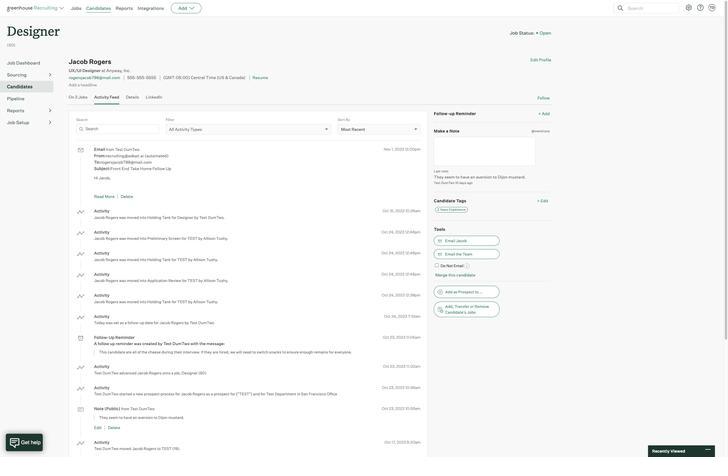 Task type: describe. For each thing, give the bounding box(es) containing it.
oct 23, 2023 10:56am
[[382, 385, 421, 390]]

prospect
[[458, 290, 474, 294]]

cheese
[[148, 350, 161, 354]]

rogers inside jacob rogers ux/ui designer at anyway, inc.
[[89, 58, 111, 66]]

the inside email the team button
[[456, 252, 462, 256]]

created
[[142, 341, 157, 346]]

jacob,
[[99, 176, 111, 180]]

email for email from test dumtwo
[[94, 147, 105, 152]]

during
[[162, 350, 173, 354]]

the right of
[[142, 350, 147, 354]]

designer up screen
[[177, 215, 193, 220]]

as inside button
[[454, 290, 458, 294]]

1 horizontal spatial note
[[450, 129, 460, 134]]

from inside note (public) from test dumtwo
[[121, 407, 129, 411]]

1 vertical spatial edit
[[541, 198, 549, 203]]

this
[[449, 273, 456, 278]]

holding for oct 31, 2023 10:26am
[[147, 215, 161, 220]]

mustard. inside last note: they seem to have an aversion to dijon mustard. test dumtwo               10 days               ago
[[509, 175, 526, 180]]

oct 17, 2023 9:20am
[[385, 440, 421, 445]]

i
[[94, 188, 95, 193]]

most
[[341, 127, 351, 132]]

preliminary
[[147, 236, 168, 241]]

oct 24, 2023 12:46pm for jacob rogers was moved into application review for test by allison tuohy.
[[382, 272, 421, 277]]

ensure
[[287, 350, 299, 354]]

enough
[[300, 350, 313, 354]]

reminder for follow-up reminder
[[456, 111, 476, 116]]

jacob rogers was moved into holding tank for test by allison tuohy. for oct 24, 2023 12:39pm
[[94, 300, 218, 304]]

job dashboard
[[7, 60, 40, 66]]

email the team
[[445, 252, 473, 256]]

23, left 10:55am
[[389, 406, 395, 411]]

dumtwo inside email from test dumtwo
[[124, 147, 140, 152]]

candidate
[[434, 198, 456, 203]]

jacob rogers ux/ui designer at anyway, inc.
[[69, 58, 131, 73]]

10:56am
[[405, 385, 421, 390]]

years
[[440, 208, 448, 212]]

profile
[[539, 57, 552, 62]]

for right process
[[175, 392, 180, 397]]

0 vertical spatial (50)
[[7, 43, 15, 47]]

for left ["test"] in the bottom left of the page
[[231, 392, 235, 397]]

jobs inside add, transfer or remove candidate's jobs
[[467, 310, 476, 315]]

an inside last note: they seem to have an aversion to dijon mustard. test dumtwo               10 days               ago
[[471, 175, 475, 180]]

job setup
[[7, 120, 29, 125]]

edit for 'edit' link
[[94, 425, 102, 430]]

1 vertical spatial mustard.
[[168, 415, 184, 420]]

need
[[243, 350, 252, 354]]

0 vertical spatial reports link
[[116, 5, 133, 11]]

0 vertical spatial candidates
[[86, 5, 111, 11]]

up left date at the left bottom of the page
[[140, 321, 144, 325]]

12:46pm for jacob rogers was moved into application review for test by allison tuohy.
[[405, 272, 421, 277]]

they inside last note: they seem to have an aversion to dijon mustard. test dumtwo               10 days               ago
[[434, 175, 444, 180]]

today
[[94, 321, 105, 325]]

2 years experience
[[438, 208, 466, 212]]

3 into from the top
[[140, 257, 147, 262]]

add as prospect to ... button
[[434, 286, 500, 298]]

2 prospect from the left
[[214, 392, 230, 397]]

designer down greenhouse recruiting image
[[7, 22, 60, 39]]

+ add link
[[539, 111, 550, 116]]

dumtwo inside note (public) from test dumtwo
[[139, 407, 155, 411]]

have inside last note: they seem to have an aversion to dijon mustard. test dumtwo               10 days               ago
[[461, 175, 470, 180]]

progress
[[187, 188, 203, 193]]

set
[[114, 321, 119, 325]]

1 vertical spatial candidate
[[108, 350, 125, 354]]

17,
[[392, 440, 396, 445]]

inc.
[[124, 68, 131, 73]]

more
[[105, 194, 115, 199]]

details
[[126, 95, 139, 100]]

hi jacob,
[[94, 176, 111, 180]]

search
[[76, 117, 88, 122]]

read
[[94, 194, 104, 199]]

home
[[225, 188, 235, 193]]

note:
[[441, 169, 449, 173]]

oct 24, 2023 12:39pm
[[382, 293, 421, 298]]

subject:
[[94, 166, 111, 171]]

or
[[470, 304, 474, 309]]

a follow up reminder was created by test dumtwo with the message:
[[94, 341, 225, 346]]

23, for test dumtwo advanced jacob rogers onto a job, designer (50)
[[390, 364, 396, 369]]

5 into from the top
[[140, 300, 147, 304]]

details link
[[126, 95, 139, 103]]

candidate's
[[445, 310, 466, 315]]

time
[[206, 75, 216, 80]]

10:55am
[[406, 406, 421, 411]]

up left this!
[[133, 188, 137, 193]]

td button
[[708, 3, 717, 12]]

are
[[213, 350, 218, 354]]

0 horizontal spatial reports
[[7, 108, 24, 114]]

of
[[137, 350, 141, 354]]

td button
[[709, 4, 716, 11]]

1 vertical spatial they
[[99, 415, 108, 420]]

up up make a note
[[450, 111, 455, 116]]

job setup link
[[7, 119, 51, 126]]

["test"]
[[236, 392, 252, 397]]

for down screen
[[172, 257, 177, 262]]

on 2 jobs
[[69, 95, 88, 100]]

test left the started
[[94, 392, 102, 397]]

9:20am
[[407, 440, 421, 445]]

jacob inside button
[[456, 238, 467, 243]]

greenhouse recruiting image
[[7, 5, 59, 12]]

sourcing link
[[7, 71, 51, 78]]

all
[[133, 350, 137, 354]]

0 horizontal spatial candidates
[[7, 84, 33, 90]]

+ edit
[[537, 198, 549, 203]]

...
[[480, 290, 483, 294]]

0 horizontal spatial reports link
[[7, 107, 51, 114]]

assignment?
[[236, 188, 259, 193]]

if
[[201, 350, 203, 354]]

jacob rogers was moved into holding tank for test by allison tuohy. for oct 24, 2023 12:46pm
[[94, 257, 218, 262]]

nov
[[384, 147, 391, 152]]

edit link
[[94, 425, 102, 430]]

+ for + edit
[[537, 198, 540, 203]]

designer inside jacob rogers ux/ui designer at anyway, inc.
[[82, 68, 101, 73]]

follow link
[[538, 95, 550, 101]]

1 prospect from the left
[[144, 392, 160, 397]]

oct 24, 2023 12:46pm for jacob rogers was moved into holding tank for test by allison tuohy.
[[382, 251, 421, 255]]

the right with
[[200, 341, 206, 346]]

@mentions
[[532, 129, 550, 133]]

add as prospect to ...
[[445, 290, 483, 294]]

23, for test dumtwo started a new prospect process for jacob rogers as a prospect for ["test"] and for test department in san francisco office
[[389, 385, 395, 390]]

canada)
[[229, 75, 246, 80]]

sort by
[[338, 117, 350, 122]]

Do Not Email checkbox
[[435, 263, 439, 267]]

not
[[447, 263, 453, 268]]

0 horizontal spatial as
[[120, 321, 124, 325]]

up inside from: recruiting@adept.ai (automated) to: rogersjacob798@mail.com subject: front end take home follow up
[[166, 166, 171, 171]]

sort
[[338, 117, 345, 122]]

0 horizontal spatial up
[[109, 335, 115, 340]]

recently
[[652, 449, 670, 454]]

they
[[204, 350, 212, 354]]

0 horizontal spatial follow
[[98, 341, 109, 346]]

Search text field
[[627, 4, 674, 12]]

add,
[[445, 304, 454, 309]]

from: recruiting@adept.ai (automated) to: rogersjacob798@mail.com subject: front end take home follow up
[[94, 153, 171, 171]]

merge
[[436, 273, 448, 278]]

11:05am
[[406, 335, 421, 340]]

follow-up reminder
[[434, 111, 476, 116]]

email right not
[[454, 263, 464, 268]]

ate
[[126, 350, 132, 354]]

make a note
[[434, 129, 460, 134]]

days
[[460, 181, 467, 185]]

10
[[455, 181, 459, 185]]

tank for oct 24, 2023 12:39pm
[[162, 300, 171, 304]]

pipeline link
[[7, 95, 51, 102]]

rogersjacob798@mail.com inside from: recruiting@adept.ai (automated) to: rogersjacob798@mail.com subject: front end take home follow up
[[100, 160, 152, 165]]

for right the and
[[261, 392, 266, 397]]

add for add a headline
[[69, 82, 77, 87]]

for right review
[[182, 278, 187, 283]]

their
[[174, 350, 182, 354]]

jacob rogers was moved into holding tank for designer by test dumtwo.
[[94, 215, 225, 220]]

23, for a follow up reminder was created by test dumtwo with the message:
[[390, 335, 396, 340]]

test down review
[[177, 300, 187, 304]]

1 vertical spatial seem
[[109, 415, 118, 420]]

candidate tags
[[434, 198, 467, 203]]

for right screen
[[182, 236, 187, 241]]

+ add
[[539, 111, 550, 116]]

holding for oct 24, 2023 12:46pm
[[147, 257, 161, 262]]

dumtwo inside last note: they seem to have an aversion to dijon mustard. test dumtwo               10 days               ago
[[441, 181, 455, 185]]

process
[[161, 392, 175, 397]]

oct 31, 2023 10:26am
[[383, 209, 421, 213]]

review
[[168, 278, 181, 283]]

for down review
[[172, 300, 177, 304]]

hired,
[[219, 350, 230, 354]]

email for email the team
[[445, 252, 455, 256]]

0 vertical spatial follow
[[538, 95, 550, 100]]

0 vertical spatial candidates link
[[86, 5, 111, 11]]

email jacob button
[[434, 236, 500, 246]]

test inside email from test dumtwo
[[115, 147, 123, 152]]

1 vertical spatial have
[[124, 415, 132, 420]]

seem inside last note: they seem to have an aversion to dijon mustard. test dumtwo               10 days               ago
[[445, 175, 455, 180]]

tank for oct 31, 2023 10:26am
[[162, 215, 171, 220]]



Task type: locate. For each thing, give the bounding box(es) containing it.
1 horizontal spatial reports link
[[116, 5, 133, 11]]

1 555- from the left
[[127, 75, 137, 80]]

on left this!
[[138, 188, 143, 193]]

1 vertical spatial delete link
[[108, 425, 120, 430]]

0 horizontal spatial seem
[[109, 415, 118, 420]]

2 tank from the top
[[162, 257, 171, 262]]

types
[[191, 127, 202, 132]]

test down 'edit' link
[[94, 447, 102, 451]]

transfer
[[455, 304, 470, 309]]

have
[[461, 175, 470, 180], [124, 415, 132, 420]]

reports link
[[116, 5, 133, 11], [7, 107, 51, 114]]

0 vertical spatial edit
[[531, 57, 538, 62]]

candidates link right jobs link
[[86, 5, 111, 11]]

jacob rogers was moved into application review for test by allison tuohy.
[[94, 278, 229, 283]]

edit for edit profile
[[531, 57, 538, 62]]

24,
[[389, 230, 395, 234], [389, 251, 395, 255], [389, 272, 395, 277], [389, 293, 395, 298], [392, 314, 397, 319]]

the left take-
[[209, 188, 215, 193]]

last
[[434, 169, 441, 173]]

0 vertical spatial they
[[434, 175, 444, 180]]

0 horizontal spatial on
[[138, 188, 143, 193]]

from
[[106, 147, 114, 152], [121, 407, 129, 411]]

1 on from the left
[[138, 188, 143, 193]]

1 vertical spatial note
[[94, 406, 104, 411]]

1 vertical spatial aversion
[[138, 415, 153, 420]]

email up not
[[445, 252, 455, 256]]

05:00)
[[176, 75, 190, 80]]

None text field
[[434, 137, 536, 166]]

reminder for follow-up reminder
[[115, 335, 135, 340]]

aversion inside last note: they seem to have an aversion to dijon mustard. test dumtwo               10 days               ago
[[476, 175, 492, 180]]

0 horizontal spatial 2
[[75, 95, 77, 100]]

1 12:46pm from the top
[[405, 230, 421, 234]]

new
[[136, 392, 143, 397]]

activity
[[94, 95, 109, 100], [175, 127, 190, 132], [94, 209, 110, 214], [94, 230, 110, 235], [94, 251, 110, 256], [94, 272, 110, 277], [94, 293, 110, 298], [94, 314, 110, 319], [94, 364, 110, 369], [94, 385, 110, 390], [94, 440, 110, 445]]

0 horizontal spatial aversion
[[138, 415, 153, 420]]

into left preliminary
[[140, 236, 147, 241]]

into down jacob rogers was moved into preliminary screen for test by allison tuohy.
[[140, 257, 147, 262]]

+ for + add
[[539, 111, 541, 116]]

(50) up job dashboard
[[7, 43, 15, 47]]

11:02am
[[407, 364, 421, 369]]

candidates
[[86, 5, 111, 11], [7, 84, 33, 90]]

1 horizontal spatial an
[[471, 175, 475, 180]]

sourcing
[[7, 72, 27, 78]]

1 vertical spatial holding
[[147, 257, 161, 262]]

Search text field
[[76, 124, 159, 134]]

555- up details
[[137, 75, 146, 80]]

into up date at the left bottom of the page
[[140, 300, 147, 304]]

do
[[441, 263, 446, 268]]

oct 24, 2023 12:46pm for jacob rogers was moved into preliminary screen for test by allison tuohy.
[[382, 230, 421, 234]]

1 vertical spatial job
[[7, 60, 15, 66]]

for right date at the left bottom of the page
[[154, 321, 159, 325]]

you
[[162, 188, 168, 193]]

edit profile
[[531, 57, 552, 62]]

0 vertical spatial an
[[471, 175, 475, 180]]

1 vertical spatial jacob rogers was moved into holding tank for test by allison tuohy.
[[94, 300, 218, 304]]

into left application
[[140, 278, 147, 283]]

test right screen
[[187, 236, 198, 241]]

0 vertical spatial 2
[[75, 95, 77, 100]]

tank
[[162, 215, 171, 220], [162, 257, 171, 262], [162, 300, 171, 304]]

(19).
[[173, 447, 180, 451]]

job for job setup
[[7, 120, 15, 125]]

test up with
[[190, 321, 198, 325]]

designer up rogersjacob798@mail.com "link"
[[82, 68, 101, 73]]

note right make
[[450, 129, 460, 134]]

from inside email from test dumtwo
[[106, 147, 114, 152]]

on
[[69, 95, 74, 100]]

1 vertical spatial up
[[109, 335, 115, 340]]

(automated)
[[145, 153, 169, 158]]

1 vertical spatial reports
[[7, 108, 24, 114]]

1 horizontal spatial reminder
[[456, 111, 476, 116]]

0 vertical spatial jobs
[[71, 5, 82, 11]]

take
[[130, 166, 139, 171]]

follow right "wanted"
[[122, 188, 132, 193]]

2 into from the top
[[140, 236, 147, 241]]

onto
[[162, 371, 171, 375]]

delete for read more
[[121, 194, 133, 199]]

3 12:46pm from the top
[[405, 272, 421, 277]]

headline
[[81, 82, 97, 87]]

test up 'recruiting@adept.ai' in the top left of the page
[[115, 147, 123, 152]]

they
[[434, 175, 444, 180], [99, 415, 108, 420]]

on right progress
[[204, 188, 208, 193]]

have down note (public) from test dumtwo
[[124, 415, 132, 420]]

reports link left integrations link
[[116, 5, 133, 11]]

reminder up reminder
[[115, 335, 135, 340]]

1 horizontal spatial follow-
[[434, 111, 450, 116]]

candidate right "this"
[[457, 273, 476, 278]]

with
[[191, 341, 199, 346]]

prospect right new
[[144, 392, 160, 397]]

today was set as a follow-up date for jacob rogers by test dumtwo
[[94, 321, 214, 325]]

all activity types
[[169, 127, 202, 132]]

0 horizontal spatial note
[[94, 406, 104, 411]]

0 vertical spatial jacob rogers was moved into holding tank for test by allison tuohy.
[[94, 257, 218, 262]]

2 vertical spatial as
[[206, 392, 210, 397]]

delete right 'edit' link
[[108, 425, 120, 430]]

job up sourcing in the top left of the page
[[7, 60, 15, 66]]

have up days
[[461, 175, 470, 180]]

add a headline
[[69, 82, 97, 87]]

0 vertical spatial rogersjacob798@mail.com
[[69, 75, 120, 80]]

holding up application
[[147, 257, 161, 262]]

jacob inside jacob rogers ux/ui designer at anyway, inc.
[[69, 58, 88, 66]]

activity feed
[[94, 95, 119, 100]]

up down the (automated)
[[166, 166, 171, 171]]

delete right more on the left top of page
[[121, 194, 133, 199]]

oct 24, 2023 7:10am
[[384, 314, 421, 319]]

follow- up a
[[94, 335, 109, 340]]

1 vertical spatial candidates
[[7, 84, 33, 90]]

make
[[434, 129, 445, 134]]

1 vertical spatial tank
[[162, 257, 171, 262]]

2 vertical spatial jobs
[[467, 310, 476, 315]]

delete link for read more
[[121, 194, 133, 199]]

0 horizontal spatial an
[[133, 415, 137, 420]]

test down "this" at bottom left
[[94, 371, 102, 375]]

francisco
[[309, 392, 326, 397]]

configure image
[[686, 4, 693, 11]]

merge this candidate
[[436, 273, 476, 278]]

they up 'edit' link
[[99, 415, 108, 420]]

delete link right more on the left top of page
[[121, 194, 133, 199]]

1 horizontal spatial prospect
[[214, 392, 230, 397]]

at
[[102, 68, 105, 73]]

0 vertical spatial dijon
[[498, 175, 508, 180]]

(gmt-05:00) central time (us & canada)
[[163, 75, 246, 80]]

an up ago
[[471, 175, 475, 180]]

test left "dumtwo."
[[199, 215, 207, 220]]

reports down pipeline
[[7, 108, 24, 114]]

jacob rogers was moved into holding tank for test by allison tuohy. up application
[[94, 257, 218, 262]]

tank up jacob rogers was moved into application review for test by allison tuohy.
[[162, 257, 171, 262]]

2 on from the left
[[204, 188, 208, 193]]

by
[[346, 117, 350, 122]]

job for job status:
[[510, 30, 518, 36]]

add inside popup button
[[178, 5, 187, 11]]

designer right job,
[[182, 371, 198, 375]]

front
[[111, 166, 121, 171]]

follow inside from: recruiting@adept.ai (automated) to: rogersjacob798@mail.com subject: front end take home follow up
[[153, 166, 165, 171]]

2 right on
[[75, 95, 77, 100]]

0 vertical spatial mustard.
[[509, 175, 526, 180]]

0 horizontal spatial mustard.
[[168, 415, 184, 420]]

2 vertical spatial tank
[[162, 300, 171, 304]]

delete for edit
[[108, 425, 120, 430]]

allison
[[204, 236, 216, 241], [193, 257, 206, 262], [204, 278, 216, 283], [193, 300, 206, 304]]

test inside note (public) from test dumtwo
[[130, 407, 138, 411]]

1 vertical spatial candidates link
[[7, 83, 51, 90]]

1 horizontal spatial on
[[204, 188, 208, 193]]

4 into from the top
[[140, 278, 147, 283]]

1 vertical spatial as
[[120, 321, 124, 325]]

test up during
[[163, 341, 172, 346]]

555-
[[127, 75, 137, 80], [137, 75, 146, 80]]

0 vertical spatial +
[[539, 111, 541, 116]]

rogersjacob798@mail.com up headline
[[69, 75, 120, 80]]

up down follow-up reminder
[[110, 341, 115, 346]]

tank for oct 24, 2023 12:46pm
[[162, 257, 171, 262]]

2 vertical spatial 12:46pm
[[405, 272, 421, 277]]

1 horizontal spatial up
[[166, 166, 171, 171]]

tank down jacob rogers was moved into application review for test by allison tuohy.
[[162, 300, 171, 304]]

12:46pm for jacob rogers was moved into holding tank for test by allison tuohy.
[[405, 251, 421, 255]]

most recent option
[[341, 127, 365, 132]]

0 vertical spatial tank
[[162, 215, 171, 220]]

job inside 'link'
[[7, 60, 15, 66]]

23, left 11:05am
[[390, 335, 396, 340]]

0 vertical spatial seem
[[445, 175, 455, 180]]

&
[[225, 75, 228, 80]]

0 vertical spatial have
[[461, 175, 470, 180]]

1 oct 24, 2023 12:46pm from the top
[[382, 230, 421, 234]]

0 vertical spatial holding
[[147, 215, 161, 220]]

by
[[194, 215, 199, 220], [198, 236, 203, 241], [188, 257, 193, 262], [199, 278, 203, 283], [188, 300, 193, 304], [185, 321, 189, 325], [158, 341, 162, 346]]

for right remains
[[329, 350, 334, 354]]

1 horizontal spatial 2
[[438, 208, 439, 212]]

i just wanted to follow up on this! have you made any progress on the take-home assignment?
[[94, 188, 259, 193]]

delete link for edit
[[108, 425, 120, 430]]

test right review
[[188, 278, 198, 283]]

1 vertical spatial reports link
[[7, 107, 51, 114]]

tools
[[434, 227, 445, 232]]

0 vertical spatial delete
[[121, 194, 133, 199]]

0 vertical spatial note
[[450, 129, 460, 134]]

1 vertical spatial rogersjacob798@mail.com
[[100, 160, 152, 165]]

seem down (public)
[[109, 415, 118, 420]]

2 vertical spatial oct 24, 2023 12:46pm
[[382, 272, 421, 277]]

0 vertical spatial aversion
[[476, 175, 492, 180]]

to inside button
[[475, 290, 479, 294]]

0 vertical spatial oct 24, 2023 12:46pm
[[382, 230, 421, 234]]

candidates right jobs link
[[86, 5, 111, 11]]

job for job dashboard
[[7, 60, 15, 66]]

follow- up make
[[434, 111, 450, 116]]

candidate down reminder
[[108, 350, 125, 354]]

holding for oct 24, 2023 12:39pm
[[147, 300, 161, 304]]

dumtwo.
[[208, 215, 225, 220]]

tank up jacob rogers was moved into preliminary screen for test by allison tuohy.
[[162, 215, 171, 220]]

0 vertical spatial reports
[[116, 5, 133, 11]]

1 vertical spatial (50)
[[199, 371, 206, 375]]

an down note (public) from test dumtwo
[[133, 415, 137, 420]]

job left status:
[[510, 30, 518, 36]]

2 oct 24, 2023 12:46pm from the top
[[382, 251, 421, 255]]

1 horizontal spatial delete link
[[121, 194, 133, 199]]

have
[[152, 188, 161, 193]]

reports link down pipeline link
[[7, 107, 51, 114]]

rogers
[[89, 58, 111, 66], [106, 215, 118, 220], [106, 236, 118, 241], [106, 257, 118, 262], [106, 278, 118, 283], [106, 300, 118, 304], [171, 321, 184, 325], [149, 371, 162, 375], [193, 392, 205, 397], [144, 447, 156, 451]]

follow-
[[128, 321, 140, 325]]

0 horizontal spatial delete link
[[108, 425, 120, 430]]

from right (public)
[[121, 407, 129, 411]]

mustard.
[[509, 175, 526, 180], [168, 415, 184, 420]]

2 holding from the top
[[147, 257, 161, 262]]

add inside button
[[445, 290, 453, 294]]

1 horizontal spatial as
[[206, 392, 210, 397]]

1 horizontal spatial aversion
[[476, 175, 492, 180]]

3 holding from the top
[[147, 300, 161, 304]]

do not email
[[441, 263, 464, 268]]

jacob rogers was moved into holding tank for test by allison tuohy. down application
[[94, 300, 218, 304]]

12:46pm for jacob rogers was moved into preliminary screen for test by allison tuohy.
[[405, 230, 421, 234]]

seem down note: in the top right of the page
[[445, 175, 455, 180]]

0 horizontal spatial candidates link
[[7, 83, 51, 90]]

1 vertical spatial oct 24, 2023 12:46pm
[[382, 251, 421, 255]]

0 horizontal spatial reminder
[[115, 335, 135, 340]]

on
[[138, 188, 143, 193], [204, 188, 208, 193]]

take-
[[216, 188, 225, 193]]

3 oct 24, 2023 12:46pm from the top
[[382, 272, 421, 277]]

prospect left ["test"] in the bottom left of the page
[[214, 392, 230, 397]]

job left setup
[[7, 120, 15, 125]]

delete link right 'edit' link
[[108, 425, 120, 430]]

for up screen
[[172, 215, 177, 220]]

1 tank from the top
[[162, 215, 171, 220]]

jobs link
[[71, 5, 82, 11]]

holding
[[147, 215, 161, 220], [147, 257, 161, 262], [147, 300, 161, 304]]

2 555- from the left
[[137, 75, 146, 80]]

linkedin
[[146, 95, 162, 100]]

reminder up make a note
[[456, 111, 476, 116]]

email for email jacob
[[445, 238, 455, 243]]

this!
[[144, 188, 151, 193]]

2 vertical spatial edit
[[94, 425, 102, 430]]

1 holding from the top
[[147, 215, 161, 220]]

follow
[[538, 95, 550, 100], [153, 166, 165, 171]]

prospect
[[144, 392, 160, 397], [214, 392, 230, 397]]

they down last
[[434, 175, 444, 180]]

the left team
[[456, 252, 462, 256]]

follow- for up
[[434, 111, 450, 116]]

1 vertical spatial 2
[[438, 208, 439, 212]]

0 vertical spatial follow
[[122, 188, 132, 193]]

1 vertical spatial dijon
[[158, 415, 168, 420]]

reports left integrations link
[[116, 5, 133, 11]]

resume
[[253, 75, 268, 80]]

0 horizontal spatial they
[[99, 415, 108, 420]]

reminder
[[456, 111, 476, 116], [115, 335, 135, 340]]

follow up + add on the top of the page
[[538, 95, 550, 100]]

0 vertical spatial up
[[166, 166, 171, 171]]

0 vertical spatial candidate
[[457, 273, 476, 278]]

0 horizontal spatial (50)
[[7, 43, 15, 47]]

email the team button
[[434, 249, 500, 259]]

0 horizontal spatial follow-
[[94, 335, 109, 340]]

candidates down sourcing in the top left of the page
[[7, 84, 33, 90]]

3 tank from the top
[[162, 300, 171, 304]]

2 jacob rogers was moved into holding tank for test by allison tuohy. from the top
[[94, 300, 218, 304]]

add for add as prospect to ...
[[445, 290, 453, 294]]

1 horizontal spatial candidate
[[457, 273, 476, 278]]

recent
[[352, 127, 365, 132]]

1 vertical spatial +
[[537, 198, 540, 203]]

(50) down if
[[199, 371, 206, 375]]

email up from:
[[94, 147, 105, 152]]

jacob rogers was moved into holding tank for test by allison tuohy.
[[94, 257, 218, 262], [94, 300, 218, 304]]

1 horizontal spatial reports
[[116, 5, 133, 11]]

555- down inc.
[[127, 75, 137, 80]]

test inside last note: they seem to have an aversion to dijon mustard. test dumtwo               10 days               ago
[[434, 181, 441, 185]]

email up email the team
[[445, 238, 455, 243]]

everyone.
[[335, 350, 352, 354]]

1 vertical spatial reminder
[[115, 335, 135, 340]]

and
[[253, 392, 260, 397]]

oct
[[383, 209, 389, 213], [382, 230, 388, 234], [382, 251, 388, 255], [382, 272, 388, 277], [382, 293, 388, 298], [384, 314, 391, 319], [383, 335, 389, 340], [383, 364, 389, 369], [382, 385, 388, 390], [382, 406, 388, 411], [385, 440, 391, 445]]

test dumtwo moved jacob rogers to test (19).
[[94, 447, 180, 451]]

23, left 11:02am on the bottom right of page
[[390, 364, 396, 369]]

1 horizontal spatial candidates link
[[86, 5, 111, 11]]

this candidate ate all of the cheese during their interview. if they are hired, we will need to switch snacks to ensure enough remains for everyone.
[[99, 350, 352, 354]]

0 vertical spatial delete link
[[121, 194, 133, 199]]

0 vertical spatial reminder
[[456, 111, 476, 116]]

note left (public)
[[94, 406, 104, 411]]

5555
[[146, 75, 156, 80]]

555-555-5555
[[127, 75, 156, 80]]

test down last
[[434, 181, 441, 185]]

test
[[187, 236, 198, 241], [177, 257, 187, 262], [188, 278, 198, 283], [177, 300, 187, 304], [162, 447, 172, 451]]

add for add
[[178, 5, 187, 11]]

0 horizontal spatial edit
[[94, 425, 102, 430]]

2 horizontal spatial edit
[[541, 198, 549, 203]]

0 vertical spatial 12:46pm
[[405, 230, 421, 234]]

holding up preliminary
[[147, 215, 161, 220]]

follow right a
[[98, 341, 109, 346]]

1 into from the top
[[140, 215, 147, 220]]

1 vertical spatial jobs
[[78, 95, 88, 100]]

most recent
[[341, 127, 365, 132]]

2 horizontal spatial as
[[454, 290, 458, 294]]

1 horizontal spatial mustard.
[[509, 175, 526, 180]]

follow- for up
[[94, 335, 109, 340]]

test up review
[[177, 257, 187, 262]]

1 jacob rogers was moved into holding tank for test by allison tuohy. from the top
[[94, 257, 218, 262]]

test up they seem to have an aversion to dijon mustard. in the bottom left of the page
[[130, 407, 138, 411]]

1 horizontal spatial from
[[121, 407, 129, 411]]

into down this!
[[140, 215, 147, 220]]

rogersjacob798@mail.com up end
[[100, 160, 152, 165]]

any
[[180, 188, 186, 193]]

dumtwo
[[124, 147, 140, 152], [441, 181, 455, 185], [198, 321, 214, 325], [173, 341, 190, 346], [103, 371, 119, 375], [103, 392, 119, 397], [139, 407, 155, 411], [103, 447, 119, 451]]

2 12:46pm from the top
[[405, 251, 421, 255]]

test right the and
[[266, 392, 274, 397]]

1 vertical spatial 12:46pm
[[405, 251, 421, 255]]

1 horizontal spatial (50)
[[199, 371, 206, 375]]

7:10am
[[408, 314, 421, 319]]

1 vertical spatial follow
[[153, 166, 165, 171]]

0 horizontal spatial follow
[[153, 166, 165, 171]]

1 horizontal spatial delete
[[121, 194, 133, 199]]

dijon inside last note: they seem to have an aversion to dijon mustard. test dumtwo               10 days               ago
[[498, 175, 508, 180]]

moved
[[127, 215, 139, 220], [127, 236, 139, 241], [127, 257, 139, 262], [127, 278, 139, 283], [127, 300, 139, 304], [119, 447, 131, 451]]

we
[[230, 350, 235, 354]]

2 left the years
[[438, 208, 439, 212]]

0 horizontal spatial dijon
[[158, 415, 168, 420]]

dijon
[[498, 175, 508, 180], [158, 415, 168, 420]]

0 horizontal spatial prospect
[[144, 392, 160, 397]]

add, transfer or remove candidate's jobs
[[445, 304, 489, 315]]

test left (19).
[[162, 447, 172, 451]]



Task type: vqa. For each thing, say whether or not it's contained in the screenshot.
first Interview to schedule for Holding Tank link from the bottom of the page
no



